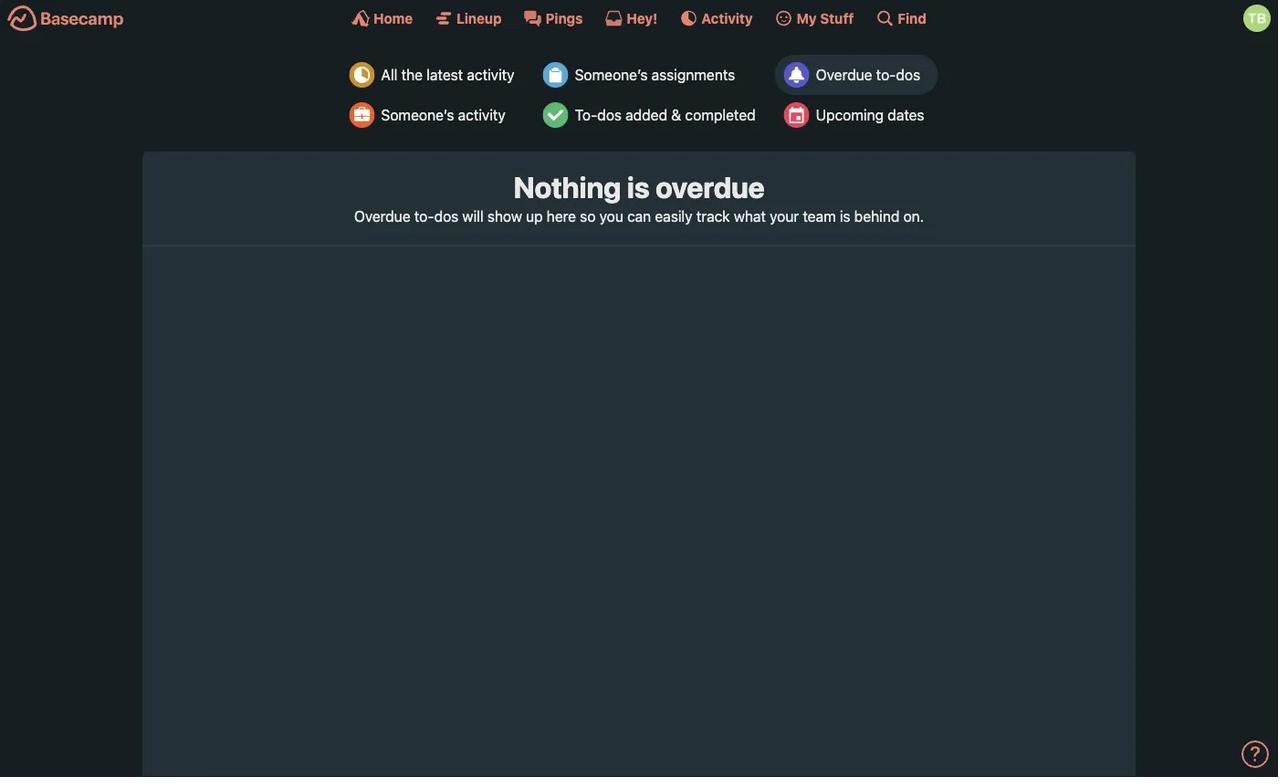 Task type: locate. For each thing, give the bounding box(es) containing it.
upcoming
[[816, 106, 884, 124]]

find button
[[876, 9, 927, 27]]

2 vertical spatial dos
[[434, 207, 459, 225]]

0 vertical spatial overdue
[[816, 66, 873, 84]]

1 vertical spatial overdue
[[354, 207, 411, 225]]

all
[[381, 66, 398, 84]]

lineup link
[[435, 9, 502, 27]]

dos
[[896, 66, 921, 84], [598, 106, 622, 124], [434, 207, 459, 225]]

0 horizontal spatial someone's
[[381, 106, 454, 124]]

0 horizontal spatial is
[[627, 170, 650, 205]]

activity
[[702, 10, 753, 26]]

someone's for someone's activity
[[381, 106, 454, 124]]

to-dos added & completed link
[[534, 95, 770, 135]]

to-
[[876, 66, 896, 84], [414, 207, 434, 225]]

1 horizontal spatial overdue
[[816, 66, 873, 84]]

&
[[672, 106, 682, 124]]

is up can
[[627, 170, 650, 205]]

what
[[734, 207, 766, 225]]

someone's
[[575, 66, 648, 84], [381, 106, 454, 124]]

1 horizontal spatial to-
[[876, 66, 896, 84]]

reports image
[[784, 62, 810, 88]]

my stuff
[[797, 10, 854, 26]]

1 vertical spatial dos
[[598, 106, 622, 124]]

easily
[[655, 207, 693, 225]]

2 horizontal spatial dos
[[896, 66, 921, 84]]

0 vertical spatial dos
[[896, 66, 921, 84]]

is right the team
[[840, 207, 851, 225]]

to- inside nothing is overdue overdue to-dos will show up here so you can easily track what your team is behind on.
[[414, 207, 434, 225]]

will
[[463, 207, 484, 225]]

0 horizontal spatial overdue
[[354, 207, 411, 225]]

behind
[[855, 207, 900, 225]]

can
[[628, 207, 651, 225]]

1 horizontal spatial someone's
[[575, 66, 648, 84]]

1 vertical spatial is
[[840, 207, 851, 225]]

to- left "will"
[[414, 207, 434, 225]]

someone's inside someone's assignments link
[[575, 66, 648, 84]]

track
[[697, 207, 730, 225]]

todo image
[[543, 102, 569, 128]]

activity
[[467, 66, 515, 84], [458, 106, 506, 124]]

1 vertical spatial someone's
[[381, 106, 454, 124]]

activity down "all the latest activity"
[[458, 106, 506, 124]]

someone's up the to-
[[575, 66, 648, 84]]

find
[[898, 10, 927, 26]]

dos up 'dates'
[[896, 66, 921, 84]]

latest
[[427, 66, 463, 84]]

is
[[627, 170, 650, 205], [840, 207, 851, 225]]

overdue to-dos link
[[775, 55, 939, 95]]

someone's down the the
[[381, 106, 454, 124]]

0 vertical spatial activity
[[467, 66, 515, 84]]

someone's inside someone's activity link
[[381, 106, 454, 124]]

hey!
[[627, 10, 658, 26]]

you
[[600, 207, 624, 225]]

0 horizontal spatial to-
[[414, 207, 434, 225]]

so
[[580, 207, 596, 225]]

overdue up upcoming
[[816, 66, 873, 84]]

on.
[[904, 207, 924, 225]]

activity right the latest
[[467, 66, 515, 84]]

to- up upcoming dates
[[876, 66, 896, 84]]

person report image
[[349, 102, 375, 128]]

overdue left "will"
[[354, 207, 411, 225]]

assignments
[[652, 66, 735, 84]]

overdue
[[816, 66, 873, 84], [354, 207, 411, 225]]

someone's assignments
[[575, 66, 735, 84]]

1 vertical spatial to-
[[414, 207, 434, 225]]

to-
[[575, 106, 598, 124]]

dos left "will"
[[434, 207, 459, 225]]

all the latest activity link
[[340, 55, 528, 95]]

dos left added
[[598, 106, 622, 124]]

overdue inside overdue to-dos link
[[816, 66, 873, 84]]

my
[[797, 10, 817, 26]]

0 vertical spatial someone's
[[575, 66, 648, 84]]

0 horizontal spatial dos
[[434, 207, 459, 225]]

to-dos added & completed
[[575, 106, 756, 124]]



Task type: vqa. For each thing, say whether or not it's contained in the screenshot.
share
no



Task type: describe. For each thing, give the bounding box(es) containing it.
all the latest activity
[[381, 66, 515, 84]]

home link
[[352, 9, 413, 27]]

someone's activity link
[[340, 95, 528, 135]]

schedule image
[[784, 102, 810, 128]]

your
[[770, 207, 799, 225]]

someone's activity
[[381, 106, 506, 124]]

switch accounts image
[[7, 5, 124, 33]]

nothing
[[514, 170, 621, 205]]

nothing is overdue overdue to-dos will show up here so you can easily track what your team is behind on.
[[354, 170, 924, 225]]

upcoming dates link
[[775, 95, 939, 135]]

pings
[[546, 10, 583, 26]]

here
[[547, 207, 576, 225]]

someone's assignments link
[[534, 55, 770, 95]]

added
[[626, 106, 668, 124]]

1 horizontal spatial dos
[[598, 106, 622, 124]]

activity report image
[[349, 62, 375, 88]]

team
[[803, 207, 836, 225]]

0 vertical spatial to-
[[876, 66, 896, 84]]

completed
[[685, 106, 756, 124]]

hey! button
[[605, 9, 658, 27]]

someone's for someone's assignments
[[575, 66, 648, 84]]

overdue inside nothing is overdue overdue to-dos will show up here so you can easily track what your team is behind on.
[[354, 207, 411, 225]]

lineup
[[457, 10, 502, 26]]

pings button
[[524, 9, 583, 27]]

home
[[374, 10, 413, 26]]

upcoming dates
[[816, 106, 925, 124]]

show
[[488, 207, 522, 225]]

overdue to-dos
[[816, 66, 921, 84]]

tim burton image
[[1244, 5, 1271, 32]]

1 vertical spatial activity
[[458, 106, 506, 124]]

up
[[526, 207, 543, 225]]

my stuff button
[[775, 9, 854, 27]]

stuff
[[820, 10, 854, 26]]

the
[[401, 66, 423, 84]]

assignment image
[[543, 62, 569, 88]]

dates
[[888, 106, 925, 124]]

0 vertical spatial is
[[627, 170, 650, 205]]

overdue
[[656, 170, 765, 205]]

activity link
[[680, 9, 753, 27]]

1 horizontal spatial is
[[840, 207, 851, 225]]

dos inside nothing is overdue overdue to-dos will show up here so you can easily track what your team is behind on.
[[434, 207, 459, 225]]

main element
[[0, 0, 1279, 36]]



